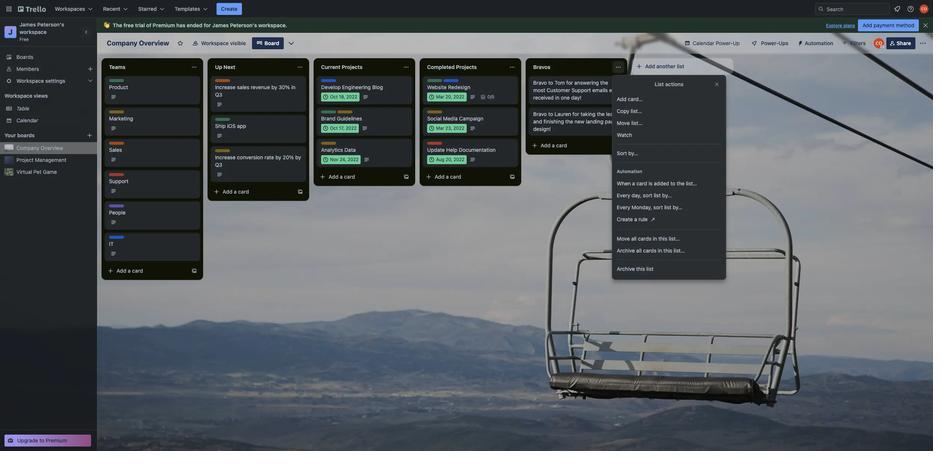 Task type: describe. For each thing, give the bounding box(es) containing it.
this for move all cards in this list…
[[659, 236, 668, 242]]

board
[[265, 40, 279, 46]]

most
[[534, 87, 546, 93]]

color: red, title: "support" element for support
[[109, 173, 127, 179]]

peterson's inside banner
[[230, 22, 257, 28]]

add a card for sales
[[117, 268, 143, 274]]

mar 20, 2022
[[436, 94, 465, 100]]

every for every day, sort list by…
[[617, 192, 631, 199]]

explore
[[827, 23, 843, 28]]

a for bravos
[[552, 142, 555, 149]]

it inside 'product it website redesign'
[[444, 79, 448, 85]]

1 vertical spatial automation
[[617, 169, 643, 175]]

create from template… image for documentation
[[510, 174, 516, 180]]

company inside company overview link
[[16, 145, 39, 151]]

2 horizontal spatial color: blue, title: "it" element
[[444, 79, 459, 85]]

tom
[[555, 80, 565, 86]]

sales up support support at the left top of page
[[109, 147, 122, 153]]

create from template… image for rate
[[297, 189, 303, 195]]

oct for engineering
[[330, 94, 338, 100]]

boards
[[16, 54, 33, 60]]

move for move list…
[[617, 120, 630, 126]]

emails
[[593, 87, 608, 93]]

ship ios app link
[[215, 123, 302, 130]]

calendar link
[[16, 117, 93, 124]]

your
[[4, 132, 16, 139]]

filters button
[[840, 37, 869, 49]]

0 notifications image
[[893, 4, 902, 13]]

add a card button for completed projects
[[423, 171, 507, 183]]

people people
[[109, 205, 126, 216]]

update help documentation link
[[427, 146, 514, 154]]

james inside the james peterson's workspace free
[[19, 21, 36, 28]]

color: yellow, title: "marketing" element for social media campaign
[[427, 111, 449, 116]]

Current Projects text field
[[317, 61, 399, 73]]

j
[[8, 28, 13, 36]]

marketing for analytics data
[[321, 142, 343, 148]]

by… for day,
[[663, 192, 672, 199]]

starred
[[138, 6, 157, 12]]

and
[[534, 118, 543, 125]]

mar for website
[[436, 94, 445, 100]]

media
[[443, 115, 458, 122]]

sales link
[[109, 146, 196, 154]]

workspace inside the james peterson's workspace free
[[19, 29, 47, 35]]

design!
[[534, 126, 551, 132]]

list… down copy list…
[[632, 120, 643, 126]]

archive for archive all cards in this list…
[[617, 248, 635, 254]]

this for archive all cards in this list…
[[664, 248, 673, 254]]

boards
[[17, 132, 35, 139]]

finishing
[[544, 118, 564, 125]]

archive for archive this list
[[617, 266, 635, 272]]

the inside "link"
[[677, 180, 685, 187]]

nov
[[330, 157, 339, 163]]

/
[[491, 94, 492, 100]]

create button
[[217, 3, 242, 15]]

color: green, title: "product" element down the completed
[[427, 79, 445, 85]]

marketing increase conversion rate by 20% by q3
[[215, 149, 301, 168]]

power- inside 'button'
[[762, 40, 779, 46]]

to inside "link"
[[671, 180, 676, 187]]

project management link
[[16, 157, 93, 164]]

aug
[[436, 157, 445, 163]]

Bravos text field
[[529, 61, 611, 73]]

workspace for workspace visible
[[201, 40, 229, 46]]

next
[[224, 64, 235, 70]]

bravo to tom for answering the most customer support emails ever received in one day!
[[534, 80, 620, 101]]

add a card down design!
[[541, 142, 568, 149]]

brand
[[321, 115, 336, 122]]

sort for day,
[[643, 192, 653, 199]]

up next
[[215, 64, 235, 70]]

members
[[16, 66, 39, 72]]

workspace settings button
[[0, 75, 97, 87]]

current projects
[[321, 64, 363, 70]]

👋
[[103, 22, 110, 28]]

search image
[[819, 6, 825, 12]]

move for move all cards in this list…
[[617, 236, 630, 242]]

oct 18, 2022
[[330, 94, 358, 100]]

customer
[[547, 87, 571, 93]]

1 vertical spatial premium
[[46, 438, 67, 444]]

2022 for brand
[[346, 126, 357, 131]]

develop engineering blog link
[[321, 84, 408, 91]]

projects for current projects
[[342, 64, 363, 70]]

christina overa (christinaovera) image
[[920, 4, 929, 13]]

workspace visible
[[201, 40, 246, 46]]

engineering
[[342, 84, 371, 90]]

color: green, title: "product" element up oct 17, 2022 checkbox
[[321, 111, 339, 116]]

j link
[[4, 26, 16, 38]]

Mar 20, 2022 checkbox
[[427, 93, 467, 102]]

project management
[[16, 157, 66, 163]]

in up archive all cards in this list…
[[653, 236, 658, 242]]

color: orange, title: "sales" element for increase
[[215, 79, 230, 85]]

it inside it develop engineering blog
[[321, 79, 326, 85]]

by right 20%
[[295, 154, 301, 161]]

copy list… link
[[613, 105, 726, 117]]

card for current projects
[[344, 174, 355, 180]]

app
[[237, 123, 246, 129]]

up inside text field
[[215, 64, 222, 70]]

add payment method
[[863, 22, 915, 28]]

add a card for analytics data
[[329, 174, 355, 180]]

list actions
[[655, 81, 684, 87]]

20%
[[283, 154, 294, 161]]

add inside button
[[646, 63, 656, 70]]

0 vertical spatial up
[[733, 40, 740, 46]]

trial
[[135, 22, 145, 28]]

virtual pet game link
[[16, 169, 93, 176]]

analytics
[[321, 147, 343, 153]]

2 people from the top
[[109, 210, 126, 216]]

support inside bravo to tom for answering the most customer support emails ever received in one day!
[[572, 87, 591, 93]]

add card…
[[617, 96, 643, 102]]

marketing for increase conversion rate by 20% by q3
[[215, 149, 237, 155]]

add a card button for up next
[[211, 186, 294, 198]]

table link
[[16, 105, 93, 112]]

update
[[427, 147, 445, 153]]

add inside button
[[863, 22, 873, 28]]

bravo for and
[[534, 111, 547, 117]]

sm image
[[795, 37, 805, 48]]

workspace settings
[[16, 78, 65, 84]]

add a card button for current projects
[[317, 171, 401, 183]]

increase conversion rate by 20% by q3 link
[[215, 154, 302, 169]]

cards for archive
[[644, 248, 657, 254]]

received
[[534, 95, 554, 101]]

workspaces
[[55, 6, 85, 12]]

list down when a card is added to the list…
[[654, 192, 661, 199]]

archive this list link
[[613, 263, 726, 275]]

add a card for increase conversion rate by 20% by q3
[[223, 189, 249, 195]]

color: green, title: "product" element left app
[[215, 118, 232, 124]]

color: blue, title: "it" element for develop
[[321, 79, 336, 85]]

share button
[[887, 37, 916, 49]]

it inside it it
[[109, 236, 113, 242]]

card for up next
[[238, 189, 249, 195]]

marketing marketing
[[109, 111, 133, 122]]

create from template… image for bravos
[[616, 143, 622, 149]]

company inside company overview text box
[[107, 39, 138, 47]]

color: purple, title: "people" element
[[109, 205, 124, 210]]

payment
[[874, 22, 895, 28]]

marketing for marketing
[[109, 111, 131, 116]]

oct for brand
[[330, 126, 338, 131]]

every monday, sort list by… link
[[613, 202, 726, 214]]

card…
[[628, 96, 643, 102]]

views
[[34, 93, 48, 99]]

automation inside button
[[805, 40, 834, 46]]

workspace visible button
[[188, 37, 251, 49]]

color: yellow, title: "marketing" element for marketing
[[109, 111, 131, 116]]

card inside "link"
[[637, 180, 648, 187]]

add payment method button
[[859, 19, 920, 31]]

create a rule link
[[613, 214, 726, 227]]

add board image
[[87, 133, 93, 139]]

Mar 23, 2022 checkbox
[[427, 124, 467, 133]]

color: yellow, title: "marketing" element for increase conversion rate by 20% by q3
[[215, 149, 237, 155]]

has
[[177, 22, 185, 28]]

website
[[427, 84, 447, 90]]

your boards with 3 items element
[[4, 131, 75, 140]]

product marketing brand guidelines
[[321, 111, 362, 122]]

marketing for social media campaign
[[427, 111, 449, 116]]

conversion
[[237, 154, 263, 161]]

website redesign link
[[427, 84, 514, 91]]

calendar for calendar
[[16, 117, 38, 124]]

ios
[[227, 123, 236, 129]]

create from template… image for current projects
[[404, 174, 410, 180]]

create for create a rule
[[617, 216, 633, 223]]

sort
[[617, 150, 627, 157]]

bravos
[[534, 64, 551, 70]]

Up Next text field
[[211, 61, 293, 73]]

color: blue, title: "it" element for it
[[109, 236, 124, 242]]

lead
[[607, 111, 617, 117]]

2 vertical spatial this
[[637, 266, 646, 272]]

move all cards in this list… link
[[613, 233, 726, 245]]

move all cards in this list…
[[617, 236, 680, 242]]

product it website redesign
[[427, 79, 471, 90]]

open information menu image
[[908, 5, 915, 13]]

a for teams
[[128, 268, 131, 274]]

recent
[[103, 6, 120, 12]]

company overview inside text box
[[107, 39, 169, 47]]

list inside button
[[677, 63, 685, 70]]

watch
[[617, 132, 633, 138]]

Board name text field
[[103, 37, 173, 49]]

list… down card…
[[631, 108, 642, 114]]

Oct 17, 2022 checkbox
[[321, 124, 359, 133]]

teams
[[109, 64, 125, 70]]

sales sales
[[109, 142, 122, 153]]

add a card for update help documentation
[[435, 174, 462, 180]]

to for lauren
[[549, 111, 554, 117]]

campaign
[[460, 115, 484, 122]]

to for tom
[[549, 80, 554, 86]]

Nov 24, 2022 checkbox
[[321, 155, 361, 164]]

in down the move all cards in this list… link
[[658, 248, 663, 254]]

add a card button for teams
[[105, 265, 188, 277]]

list
[[655, 81, 664, 87]]

plans
[[844, 23, 856, 28]]

social media campaign link
[[427, 115, 514, 123]]

2022 for data
[[348, 157, 359, 163]]

support up color: purple, title: "people" element
[[109, 178, 129, 185]]

show menu image
[[920, 40, 927, 47]]

color: red, title: "support" element for update
[[427, 142, 445, 148]]

20, for website
[[446, 94, 453, 100]]

Oct 18, 2022 checkbox
[[321, 93, 360, 102]]



Task type: locate. For each thing, give the bounding box(es) containing it.
star or unstar board image
[[177, 40, 183, 46]]

1 horizontal spatial color: blue, title: "it" element
[[321, 79, 336, 85]]

create from template… image
[[616, 143, 622, 149], [404, 174, 410, 180]]

0 vertical spatial archive
[[617, 248, 635, 254]]

workspace navigation collapse icon image
[[81, 27, 92, 37]]

by… for monday,
[[673, 204, 683, 211]]

product for product
[[109, 79, 126, 85]]

1 vertical spatial oct
[[330, 126, 338, 131]]

it develop engineering blog
[[321, 79, 383, 90]]

0 horizontal spatial projects
[[342, 64, 363, 70]]

1 horizontal spatial create from template… image
[[297, 189, 303, 195]]

a inside "link"
[[633, 180, 636, 187]]

card down aug 20, 2022
[[450, 174, 462, 180]]

create from template… image
[[510, 174, 516, 180], [297, 189, 303, 195], [191, 268, 197, 274]]

support inside support support
[[109, 173, 127, 179]]

marketing up sales sales
[[109, 115, 133, 122]]

0 horizontal spatial company overview
[[16, 145, 63, 151]]

marketing left the conversion
[[215, 149, 237, 155]]

2 horizontal spatial create from template… image
[[510, 174, 516, 180]]

create
[[221, 6, 238, 12], [617, 216, 633, 223]]

2022 for engineering
[[347, 94, 358, 100]]

color: green, title: "product" element
[[109, 79, 126, 85], [427, 79, 445, 85], [321, 111, 339, 116], [215, 118, 232, 124]]

social
[[427, 115, 442, 122]]

0 horizontal spatial calendar
[[16, 117, 38, 124]]

every day, sort list by…
[[617, 192, 672, 199]]

card down finishing
[[557, 142, 568, 149]]

1 horizontal spatial company overview
[[107, 39, 169, 47]]

for for bravo to tom for answering the most customer support emails ever received in one day!
[[567, 80, 573, 86]]

0 horizontal spatial create from template… image
[[404, 174, 410, 180]]

bravo to lauren for taking the lead and finishing the new landing page design! link
[[534, 111, 620, 133]]

increase inside sales increase sales revenue by 30% in q3
[[215, 84, 236, 90]]

2022 for website
[[454, 94, 465, 100]]

.
[[286, 22, 287, 28]]

bravo up most
[[534, 80, 547, 86]]

calendar inside calendar power-up link
[[693, 40, 715, 46]]

a
[[552, 142, 555, 149], [340, 174, 343, 180], [446, 174, 449, 180], [633, 180, 636, 187], [234, 189, 237, 195], [635, 216, 638, 223], [128, 268, 131, 274]]

sales for sales
[[109, 142, 121, 148]]

explore plans
[[827, 23, 856, 28]]

bravo inside bravo to lauren for taking the lead and finishing the new landing page design!
[[534, 111, 547, 117]]

0 horizontal spatial color: red, title: "support" element
[[109, 173, 127, 179]]

company overview down trial
[[107, 39, 169, 47]]

20, inside option
[[446, 94, 453, 100]]

by… down 'when a card is added to the list…' "link"
[[663, 192, 672, 199]]

product for brand guidelines
[[321, 111, 339, 116]]

1 vertical spatial cards
[[644, 248, 657, 254]]

a for completed projects
[[446, 174, 449, 180]]

color: blue, title: "it" element
[[321, 79, 336, 85], [444, 79, 459, 85], [109, 236, 124, 242]]

1 horizontal spatial workspace
[[259, 22, 286, 28]]

1 every from the top
[[617, 192, 631, 199]]

q3 inside marketing increase conversion rate by 20% by q3
[[215, 162, 222, 168]]

marketing up nov
[[321, 142, 343, 148]]

primary element
[[0, 0, 934, 18]]

all down move all cards in this list…
[[637, 248, 642, 254]]

list… inside "link"
[[687, 180, 698, 187]]

color: blue, title: "it" element down current
[[321, 79, 336, 85]]

marketing inside marketing analytics data
[[321, 142, 343, 148]]

0
[[488, 94, 491, 100]]

company down the
[[107, 39, 138, 47]]

to for premium
[[40, 438, 44, 444]]

workspace inside popup button
[[16, 78, 44, 84]]

1 vertical spatial increase
[[215, 154, 236, 161]]

2 power- from the left
[[762, 40, 779, 46]]

bravo to tom for answering the most customer support emails ever received in one day! link
[[534, 79, 620, 102]]

color: orange, title: "sales" element down the up next
[[215, 79, 230, 85]]

1 vertical spatial color: red, title: "support" element
[[109, 173, 127, 179]]

Search field
[[825, 3, 890, 15]]

1 mar from the top
[[436, 94, 445, 100]]

product inside 'product it website redesign'
[[427, 79, 445, 85]]

marketing inside 'product marketing brand guidelines'
[[338, 111, 359, 116]]

to up finishing
[[549, 111, 554, 117]]

support up day! on the top right
[[572, 87, 591, 93]]

20, right the aug
[[446, 157, 453, 163]]

workspace views
[[4, 93, 48, 99]]

blog
[[372, 84, 383, 90]]

0 vertical spatial 20,
[[446, 94, 453, 100]]

24,
[[340, 157, 347, 163]]

in inside bravo to tom for answering the most customer support emails ever received in one day!
[[556, 95, 560, 101]]

day!
[[572, 95, 582, 101]]

20, inside checkbox
[[446, 157, 453, 163]]

color: yellow, title: "marketing" element
[[109, 111, 131, 116], [338, 111, 359, 116], [427, 111, 449, 116], [321, 142, 343, 148], [215, 149, 237, 155]]

the up emails
[[601, 80, 609, 86]]

color: red, title: "support" element down sales sales
[[109, 173, 127, 179]]

17,
[[339, 126, 345, 131]]

calendar inside calendar link
[[16, 117, 38, 124]]

1 horizontal spatial projects
[[456, 64, 477, 70]]

cards up archive all cards in this list…
[[639, 236, 652, 242]]

product inside 'product marketing brand guidelines'
[[321, 111, 339, 116]]

0 horizontal spatial automation
[[617, 169, 643, 175]]

q3
[[215, 92, 222, 98], [215, 162, 222, 168]]

color: orange, title: "sales" element
[[215, 79, 230, 85], [109, 142, 124, 148]]

list down archive all cards in this list…
[[647, 266, 654, 272]]

Aug 20, 2022 checkbox
[[427, 155, 467, 164]]

help
[[447, 147, 458, 153]]

5
[[492, 94, 495, 100]]

q3 for increase sales revenue by 30% in q3
[[215, 92, 222, 98]]

2022 down redesign at the top of the page
[[454, 94, 465, 100]]

it link
[[109, 241, 196, 248]]

2022 right 24,
[[348, 157, 359, 163]]

increase left sales
[[215, 84, 236, 90]]

0 horizontal spatial up
[[215, 64, 222, 70]]

add a card button down bravo to lauren for taking the lead and finishing the new landing page design!
[[529, 140, 613, 152]]

0 vertical spatial calendar
[[693, 40, 715, 46]]

workspace for workspace settings
[[16, 78, 44, 84]]

develop
[[321, 84, 341, 90]]

marketing inside marketing increase conversion rate by 20% by q3
[[215, 149, 237, 155]]

the up every day, sort list by… link
[[677, 180, 685, 187]]

1 vertical spatial q3
[[215, 162, 222, 168]]

overview inside text box
[[139, 39, 169, 47]]

support inside support update help documentation
[[427, 142, 445, 148]]

archive this list
[[617, 266, 654, 272]]

color: yellow, title: "marketing" element up 'mar 23, 2022' 'checkbox'
[[427, 111, 449, 116]]

2 20, from the top
[[446, 157, 453, 163]]

2 q3 from the top
[[215, 162, 222, 168]]

q3 inside sales increase sales revenue by 30% in q3
[[215, 92, 222, 98]]

card down it link
[[132, 268, 143, 274]]

add a card button for bravos
[[529, 140, 613, 152]]

0 vertical spatial q3
[[215, 92, 222, 98]]

it it
[[109, 236, 114, 247]]

answering
[[575, 80, 599, 86]]

james inside banner
[[212, 22, 229, 28]]

30%
[[279, 84, 290, 90]]

by for 20%
[[276, 154, 282, 161]]

mar inside 'checkbox'
[[436, 126, 445, 131]]

marketing social media campaign
[[427, 111, 484, 122]]

product link
[[109, 84, 196, 91]]

automation down explore
[[805, 40, 834, 46]]

recent button
[[99, 3, 132, 15]]

to right upgrade
[[40, 438, 44, 444]]

0 vertical spatial for
[[204, 22, 211, 28]]

company overview link
[[16, 145, 93, 152]]

1 vertical spatial workspace
[[19, 29, 47, 35]]

0 horizontal spatial peterson's
[[37, 21, 64, 28]]

james up workspace visible button
[[212, 22, 229, 28]]

lauren
[[555, 111, 572, 117]]

color: yellow, title: "marketing" element left the conversion
[[215, 149, 237, 155]]

by for 30%
[[272, 84, 277, 90]]

up left power-ups 'button'
[[733, 40, 740, 46]]

2 vertical spatial for
[[573, 111, 580, 117]]

workspace
[[201, 40, 229, 46], [16, 78, 44, 84], [4, 93, 32, 99]]

bravo for customer
[[534, 80, 547, 86]]

0 vertical spatial company
[[107, 39, 138, 47]]

current
[[321, 64, 341, 70]]

1 vertical spatial every
[[617, 204, 631, 211]]

revenue
[[251, 84, 270, 90]]

to inside bravo to tom for answering the most customer support emails ever received in one day!
[[549, 80, 554, 86]]

by inside sales increase sales revenue by 30% in q3
[[272, 84, 277, 90]]

marketing down product product
[[109, 111, 131, 116]]

0 vertical spatial premium
[[153, 22, 175, 28]]

card for bravos
[[557, 142, 568, 149]]

increase sales revenue by 30% in q3 link
[[215, 84, 302, 99]]

1 projects from the left
[[342, 64, 363, 70]]

2022 right 17,
[[346, 126, 357, 131]]

1 horizontal spatial by…
[[663, 192, 672, 199]]

for inside bravo to lauren for taking the lead and finishing the new landing page design!
[[573, 111, 580, 117]]

sales down the up next
[[215, 79, 227, 85]]

for inside bravo to tom for answering the most customer support emails ever received in one day!
[[567, 80, 573, 86]]

in inside sales increase sales revenue by 30% in q3
[[292, 84, 296, 90]]

banner containing 👋
[[97, 18, 934, 33]]

1 vertical spatial archive
[[617, 266, 635, 272]]

archive all cards in this list… link
[[613, 245, 726, 257]]

peterson's
[[37, 21, 64, 28], [230, 22, 257, 28]]

0 vertical spatial increase
[[215, 84, 236, 90]]

0 vertical spatial company overview
[[107, 39, 169, 47]]

1 vertical spatial color: orange, title: "sales" element
[[109, 142, 124, 148]]

sales
[[237, 84, 250, 90]]

a for up next
[[234, 189, 237, 195]]

every down the when
[[617, 192, 631, 199]]

is
[[649, 180, 653, 187]]

cards
[[639, 236, 652, 242], [644, 248, 657, 254]]

this member is an admin of this board. image
[[881, 45, 884, 49]]

1 horizontal spatial power-
[[762, 40, 779, 46]]

0 horizontal spatial overview
[[41, 145, 63, 151]]

sales increase sales revenue by 30% in q3
[[215, 79, 296, 98]]

create inside button
[[221, 6, 238, 12]]

every for every monday, sort list by…
[[617, 204, 631, 211]]

2 increase from the top
[[215, 154, 236, 161]]

the
[[113, 22, 122, 28]]

color: orange, title: "sales" element for sales
[[109, 142, 124, 148]]

to inside bravo to lauren for taking the lead and finishing the new landing page design!
[[549, 111, 554, 117]]

wave image
[[103, 22, 110, 29]]

sales inside sales sales
[[109, 142, 121, 148]]

0 horizontal spatial sort
[[643, 192, 653, 199]]

0 vertical spatial sort
[[643, 192, 653, 199]]

2 horizontal spatial by…
[[673, 204, 683, 211]]

overview
[[139, 39, 169, 47], [41, 145, 63, 151]]

1 people from the top
[[109, 205, 124, 210]]

all for archive
[[637, 248, 642, 254]]

0 horizontal spatial color: blue, title: "it" element
[[109, 236, 124, 242]]

bravo inside bravo to tom for answering the most customer support emails ever received in one day!
[[534, 80, 547, 86]]

mar left 23,
[[436, 126, 445, 131]]

0 vertical spatial color: red, title: "support" element
[[427, 142, 445, 148]]

oct inside checkbox
[[330, 126, 338, 131]]

Completed Projects text field
[[423, 61, 505, 73]]

nov 24, 2022
[[330, 157, 359, 163]]

every
[[617, 192, 631, 199], [617, 204, 631, 211]]

people link
[[109, 209, 196, 217]]

sales down marketing marketing
[[109, 142, 121, 148]]

1 vertical spatial mar
[[436, 126, 445, 131]]

support up the aug
[[427, 142, 445, 148]]

workspace
[[259, 22, 286, 28], [19, 29, 47, 35]]

list right the another
[[677, 63, 685, 70]]

2022 down help
[[454, 157, 465, 163]]

people
[[109, 205, 124, 210], [109, 210, 126, 216]]

settings
[[45, 78, 65, 84]]

workspace left visible
[[201, 40, 229, 46]]

color: green, title: "product" element down teams
[[109, 79, 126, 85]]

1 horizontal spatial premium
[[153, 22, 175, 28]]

1 horizontal spatial color: orange, title: "sales" element
[[215, 79, 230, 85]]

1 horizontal spatial peterson's
[[230, 22, 257, 28]]

create for create
[[221, 6, 238, 12]]

marketing up oct 17, 2022
[[338, 111, 359, 116]]

2022 right 18,
[[347, 94, 358, 100]]

0 vertical spatial mar
[[436, 94, 445, 100]]

0 vertical spatial move
[[617, 120, 630, 126]]

0 vertical spatial create from template… image
[[616, 143, 622, 149]]

2 every from the top
[[617, 204, 631, 211]]

for right ended in the top left of the page
[[204, 22, 211, 28]]

workspaces button
[[50, 3, 97, 15]]

2022 inside checkbox
[[346, 126, 357, 131]]

christina overa (christinaovera) image
[[874, 38, 885, 49]]

projects up it develop engineering blog
[[342, 64, 363, 70]]

1 oct from the top
[[330, 94, 338, 100]]

james up free
[[19, 21, 36, 28]]

increase
[[215, 84, 236, 90], [215, 154, 236, 161]]

all for move
[[632, 236, 637, 242]]

product inside product ship ios app
[[215, 118, 232, 124]]

marketing up 'mar 23, 2022' 'checkbox'
[[427, 111, 449, 116]]

0 vertical spatial workspace
[[201, 40, 229, 46]]

q3 for increase conversion rate by 20% by q3
[[215, 162, 222, 168]]

a for current projects
[[340, 174, 343, 180]]

method
[[897, 22, 915, 28]]

customize views image
[[288, 40, 295, 47]]

increase inside marketing increase conversion rate by 20% by q3
[[215, 154, 236, 161]]

archive up archive this list
[[617, 248, 635, 254]]

premium inside banner
[[153, 22, 175, 28]]

1 vertical spatial overview
[[41, 145, 63, 151]]

1 vertical spatial this
[[664, 248, 673, 254]]

color: blue, title: "it" element up the mar 20, 2022
[[444, 79, 459, 85]]

1 vertical spatial sort
[[654, 204, 663, 211]]

1 horizontal spatial create from template… image
[[616, 143, 622, 149]]

card for teams
[[132, 268, 143, 274]]

workspace inside button
[[201, 40, 229, 46]]

add a card down it link
[[117, 268, 143, 274]]

0 horizontal spatial company
[[16, 145, 39, 151]]

move down the copy
[[617, 120, 630, 126]]

1 vertical spatial move
[[617, 236, 630, 242]]

0 horizontal spatial by…
[[629, 150, 638, 157]]

1 vertical spatial up
[[215, 64, 222, 70]]

the down the lauren
[[566, 118, 574, 125]]

share
[[897, 40, 912, 46]]

color: orange, title: "sales" element down marketing marketing
[[109, 142, 124, 148]]

automation up the when
[[617, 169, 643, 175]]

card down increase conversion rate by 20% by q3 link
[[238, 189, 249, 195]]

sales for increase
[[215, 79, 227, 85]]

list down every day, sort list by… link
[[665, 204, 672, 211]]

members link
[[0, 63, 97, 75]]

move down create a rule
[[617, 236, 630, 242]]

0 horizontal spatial create from template… image
[[191, 268, 197, 274]]

2 oct from the top
[[330, 126, 338, 131]]

create left rule
[[617, 216, 633, 223]]

mar down website
[[436, 94, 445, 100]]

1 horizontal spatial sort
[[654, 204, 663, 211]]

1 vertical spatial workspace
[[16, 78, 44, 84]]

color: yellow, title: "marketing" element up oct 17, 2022
[[338, 111, 359, 116]]

oct inside checkbox
[[330, 94, 338, 100]]

1 horizontal spatial company
[[107, 39, 138, 47]]

people inside people people
[[109, 205, 124, 210]]

for up 'new'
[[573, 111, 580, 117]]

workspace for workspace views
[[4, 93, 32, 99]]

1 vertical spatial company
[[16, 145, 39, 151]]

oct left 18,
[[330, 94, 338, 100]]

add another list
[[646, 63, 685, 70]]

marketing link
[[109, 115, 196, 123]]

add a card button down increase conversion rate by 20% by q3 link
[[211, 186, 294, 198]]

cards for move
[[639, 236, 652, 242]]

cards down move all cards in this list…
[[644, 248, 657, 254]]

calendar for calendar power-up
[[693, 40, 715, 46]]

by…
[[629, 150, 638, 157], [663, 192, 672, 199], [673, 204, 683, 211]]

2 vertical spatial create from template… image
[[191, 268, 197, 274]]

0 vertical spatial every
[[617, 192, 631, 199]]

1 vertical spatial bravo
[[534, 111, 547, 117]]

day,
[[632, 192, 642, 199]]

redesign
[[448, 84, 471, 90]]

james peterson's workspace link
[[19, 21, 66, 35]]

by
[[272, 84, 277, 90], [276, 154, 282, 161], [295, 154, 301, 161]]

all down create a rule
[[632, 236, 637, 242]]

sort down every day, sort list by… link
[[654, 204, 663, 211]]

0 horizontal spatial workspace
[[19, 29, 47, 35]]

0 vertical spatial oct
[[330, 94, 338, 100]]

mar inside option
[[436, 94, 445, 100]]

2 vertical spatial by…
[[673, 204, 683, 211]]

0 vertical spatial all
[[632, 236, 637, 242]]

marketing analytics data
[[321, 142, 356, 153]]

1 power- from the left
[[716, 40, 733, 46]]

your boards
[[4, 132, 35, 139]]

1 horizontal spatial overview
[[139, 39, 169, 47]]

sales inside sales increase sales revenue by 30% in q3
[[215, 79, 227, 85]]

0 vertical spatial color: orange, title: "sales" element
[[215, 79, 230, 85]]

product ship ios app
[[215, 118, 246, 129]]

0 horizontal spatial color: orange, title: "sales" element
[[109, 142, 124, 148]]

list… up every day, sort list by… link
[[687, 180, 698, 187]]

up left next
[[215, 64, 222, 70]]

2 move from the top
[[617, 236, 630, 242]]

peterson's inside the james peterson's workspace free
[[37, 21, 64, 28]]

1 horizontal spatial calendar
[[693, 40, 715, 46]]

1 horizontal spatial automation
[[805, 40, 834, 46]]

the up landing at the right top of page
[[597, 111, 605, 117]]

add a card down the conversion
[[223, 189, 249, 195]]

templates button
[[170, 3, 212, 15]]

0 vertical spatial create from template… image
[[510, 174, 516, 180]]

copy list…
[[617, 108, 642, 114]]

add a card button down aug 20, 2022
[[423, 171, 507, 183]]

1 horizontal spatial create
[[617, 216, 633, 223]]

2 bravo from the top
[[534, 111, 547, 117]]

company up project at the left top of the page
[[16, 145, 39, 151]]

1 horizontal spatial james
[[212, 22, 229, 28]]

mar 23, 2022
[[436, 126, 465, 131]]

every monday, sort list by…
[[617, 204, 683, 211]]

create up workspace visible
[[221, 6, 238, 12]]

virtual
[[16, 169, 32, 175]]

the inside bravo to tom for answering the most customer support emails ever received in one day!
[[601, 80, 609, 86]]

1 bravo from the top
[[534, 80, 547, 86]]

1 vertical spatial create from template… image
[[297, 189, 303, 195]]

1 vertical spatial calendar
[[16, 117, 38, 124]]

product for ship ios app
[[215, 118, 232, 124]]

aug 20, 2022
[[436, 157, 465, 163]]

overview down of
[[139, 39, 169, 47]]

upgrade to premium
[[17, 438, 67, 444]]

20, for help
[[446, 157, 453, 163]]

2 projects from the left
[[456, 64, 477, 70]]

marketing inside marketing social media campaign
[[427, 111, 449, 116]]

0 horizontal spatial power-
[[716, 40, 733, 46]]

increase for increase conversion rate by 20% by q3
[[215, 154, 236, 161]]

card left "is"
[[637, 180, 648, 187]]

people down support support at the left top of page
[[109, 205, 124, 210]]

1 vertical spatial company overview
[[16, 145, 63, 151]]

color: yellow, title: "marketing" element up nov
[[321, 142, 343, 148]]

actions
[[666, 81, 684, 87]]

power-ups button
[[747, 37, 794, 49]]

automation button
[[795, 37, 838, 49]]

product inside product product
[[109, 79, 126, 85]]

add a card down nov 24, 2022 option
[[329, 174, 355, 180]]

projects up website redesign link
[[456, 64, 477, 70]]

2 mar from the top
[[436, 126, 445, 131]]

rule
[[639, 216, 648, 223]]

oct left 17,
[[330, 126, 338, 131]]

support down sales sales
[[109, 173, 127, 179]]

upgrade to premium link
[[4, 435, 91, 447]]

upgrade
[[17, 438, 38, 444]]

banner
[[97, 18, 934, 33]]

1 archive from the top
[[617, 248, 635, 254]]

2022 inside 'checkbox'
[[454, 126, 465, 131]]

product product
[[109, 79, 128, 90]]

all
[[632, 236, 637, 242], [637, 248, 642, 254]]

2 archive from the top
[[617, 266, 635, 272]]

marketing inside marketing marketing
[[109, 111, 131, 116]]

color: red, title: "support" element
[[427, 142, 445, 148], [109, 173, 127, 179]]

2 vertical spatial workspace
[[4, 93, 32, 99]]

0 vertical spatial automation
[[805, 40, 834, 46]]

color: yellow, title: "marketing" element for analytics data
[[321, 142, 343, 148]]

add
[[863, 22, 873, 28], [646, 63, 656, 70], [617, 96, 627, 102], [541, 142, 551, 149], [329, 174, 339, 180], [435, 174, 445, 180], [223, 189, 233, 195], [117, 268, 126, 274]]

bravo up and
[[534, 111, 547, 117]]

1 move from the top
[[617, 120, 630, 126]]

for for bravo to lauren for taking the lead and finishing the new landing page design!
[[573, 111, 580, 117]]

projects for completed projects
[[456, 64, 477, 70]]

to left tom
[[549, 80, 554, 86]]

card for completed projects
[[450, 174, 462, 180]]

0 vertical spatial overview
[[139, 39, 169, 47]]

company overview up project management
[[16, 145, 63, 151]]

1 horizontal spatial color: red, title: "support" element
[[427, 142, 445, 148]]

1 vertical spatial create
[[617, 216, 633, 223]]

calendar down table
[[16, 117, 38, 124]]

add a card down aug 20, 2022 checkbox
[[435, 174, 462, 180]]

0 vertical spatial this
[[659, 236, 668, 242]]

oct 17, 2022
[[330, 126, 357, 131]]

mar for media
[[436, 126, 445, 131]]

oct
[[330, 94, 338, 100], [330, 126, 338, 131]]

1 vertical spatial 20,
[[446, 157, 453, 163]]

1 vertical spatial all
[[637, 248, 642, 254]]

this
[[659, 236, 668, 242], [664, 248, 673, 254], [637, 266, 646, 272]]

1 20, from the top
[[446, 94, 453, 100]]

support link
[[109, 178, 196, 185]]

1 vertical spatial create from template… image
[[404, 174, 410, 180]]

0 vertical spatial bravo
[[534, 80, 547, 86]]

1 increase from the top
[[215, 84, 236, 90]]

2022 for help
[[454, 157, 465, 163]]

back to home image
[[18, 3, 46, 15]]

for right tom
[[567, 80, 573, 86]]

product for website redesign
[[427, 79, 445, 85]]

premium right of
[[153, 22, 175, 28]]

game
[[43, 169, 57, 175]]

list… down the move all cards in this list… link
[[674, 248, 685, 254]]

0 vertical spatial create
[[221, 6, 238, 12]]

2022 for media
[[454, 126, 465, 131]]

data
[[345, 147, 356, 153]]

project
[[16, 157, 34, 163]]

0 vertical spatial workspace
[[259, 22, 286, 28]]

peterson's up visible
[[230, 22, 257, 28]]

Teams text field
[[105, 61, 187, 73]]

by left the 30%
[[272, 84, 277, 90]]

list… up archive all cards in this list… link
[[669, 236, 680, 242]]

0 vertical spatial cards
[[639, 236, 652, 242]]

0 horizontal spatial premium
[[46, 438, 67, 444]]

0 vertical spatial by…
[[629, 150, 638, 157]]

workspace up board
[[259, 22, 286, 28]]

it
[[321, 79, 326, 85], [444, 79, 448, 85], [109, 236, 113, 242], [109, 241, 114, 247]]

increase left the conversion
[[215, 154, 236, 161]]

1 q3 from the top
[[215, 92, 222, 98]]

increase for increase sales revenue by 30% in q3
[[215, 84, 236, 90]]

sort for monday,
[[654, 204, 663, 211]]

2022 right 23,
[[454, 126, 465, 131]]



Task type: vqa. For each thing, say whether or not it's contained in the screenshot.
Add in the banner
yes



